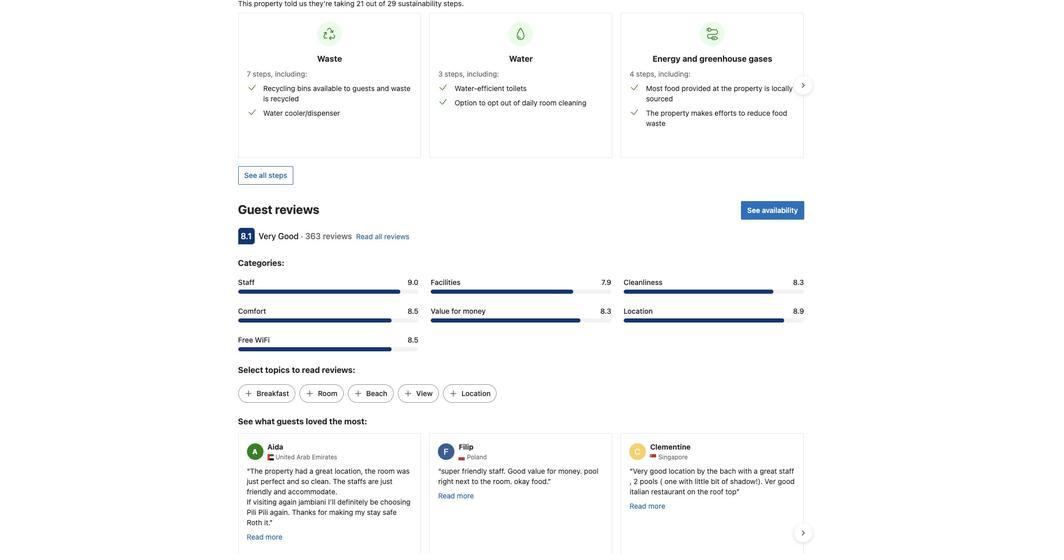 Task type: describe. For each thing, give the bounding box(es) containing it.
pool
[[584, 466, 598, 475]]

little
[[695, 477, 709, 486]]

including: for water
[[467, 69, 499, 78]]

,
[[630, 477, 632, 486]]

was
[[397, 466, 410, 475]]

is inside recycling bins available to guests and waste is recycled
[[263, 94, 269, 103]]

room
[[318, 389, 337, 398]]

poland
[[467, 453, 487, 461]]

" for great
[[269, 518, 273, 527]]

room inside carousel region
[[539, 98, 557, 107]]

7
[[247, 69, 251, 78]]

1 horizontal spatial for
[[451, 307, 461, 315]]

0 vertical spatial very
[[259, 232, 276, 241]]

see all steps
[[244, 171, 287, 180]]

all for see
[[259, 171, 267, 180]]

food inside most food provided at the property is locally sourced
[[665, 84, 680, 93]]

a inside " the property had a great location, the room was just perfect and so clean. the staffs are just friendly and accommodate. if visiting again jambiani i'll definitely be choosing pili pili again. thanks for making my stay safe roth it.
[[309, 466, 313, 475]]

read for " the property had a great location, the room was just perfect and so clean. the staffs are just friendly and accommodate. if visiting again jambiani i'll definitely be choosing pili pili again. thanks for making my stay safe roth it.
[[247, 532, 264, 541]]

so
[[301, 477, 309, 486]]

categories:
[[238, 258, 284, 268]]

including: for energy and greenhouse gases
[[658, 69, 691, 78]]

2 vertical spatial the
[[333, 477, 345, 486]]

" for " super friendly staff. good value for money. pool right next to the room. okay food.
[[438, 466, 441, 475]]

1 horizontal spatial good
[[778, 477, 795, 486]]

water-efficient toilets
[[455, 84, 527, 93]]

if
[[247, 497, 251, 506]]

including: for waste
[[275, 69, 307, 78]]

option to opt out of daily room cleaning
[[455, 98, 586, 107]]

property inside most food provided at the property is locally sourced
[[734, 84, 762, 93]]

arab
[[296, 453, 310, 461]]

waste
[[317, 54, 342, 63]]

the up bit
[[707, 466, 718, 475]]

reviews:
[[322, 365, 355, 375]]

0 horizontal spatial location
[[461, 389, 491, 398]]

poland image
[[459, 454, 465, 460]]

see for see what guests loved the most:
[[238, 417, 253, 426]]

it.
[[264, 518, 269, 527]]

2 pili from the left
[[258, 508, 268, 516]]

0 horizontal spatial reviews
[[275, 202, 319, 217]]

okay
[[514, 477, 530, 486]]

bit
[[711, 477, 719, 486]]

beach
[[366, 389, 387, 398]]

the down little
[[697, 487, 708, 496]]

location
[[669, 466, 695, 475]]

select topics to read reviews:
[[238, 365, 355, 375]]

to left the "read"
[[292, 365, 300, 375]]

of inside the " very good location by the bach with a great staff , 2 pools ( one with little bit of shadow!). ver good italian restaurant on the roof top
[[721, 477, 728, 486]]

definitely
[[337, 497, 368, 506]]

pools
[[640, 477, 658, 486]]

choosing
[[380, 497, 411, 506]]

staffs
[[347, 477, 366, 486]]

safe
[[383, 508, 397, 516]]

see availability
[[747, 206, 798, 215]]

again
[[279, 497, 297, 506]]

making
[[329, 508, 353, 516]]

7.9
[[601, 278, 611, 287]]

a inside the " very good location by the bach with a great staff , 2 pools ( one with little bit of shadow!). ver good italian restaurant on the roof top
[[754, 466, 758, 475]]

read
[[302, 365, 320, 375]]

cleaning
[[559, 98, 586, 107]]

bins
[[297, 84, 311, 93]]

topics
[[265, 365, 290, 375]]

shadow!).
[[730, 477, 763, 486]]

visiting
[[253, 497, 277, 506]]

" super friendly staff. good value for money. pool right next to the room. okay food.
[[438, 466, 598, 486]]

i'll
[[328, 497, 335, 506]]

the inside " super friendly staff. good value for money. pool right next to the room. okay food.
[[480, 477, 491, 486]]

my
[[355, 508, 365, 516]]

" for the
[[736, 487, 740, 496]]

see availability button
[[741, 201, 804, 220]]

one
[[664, 477, 677, 486]]

carousel region
[[230, 9, 812, 162]]

most food provided at the property is locally sourced
[[646, 84, 793, 103]]

perfect
[[261, 477, 285, 486]]

and inside recycling bins available to guests and waste is recycled
[[377, 84, 389, 93]]

steps, for energy and greenhouse gases
[[636, 69, 656, 78]]

makes
[[691, 109, 713, 117]]

review categories element
[[238, 257, 284, 269]]

water for water cooler/dispenser
[[263, 109, 283, 117]]

right
[[438, 477, 454, 486]]

efforts
[[715, 109, 737, 117]]

" for " very good location by the bach with a great staff , 2 pools ( one with little bit of shadow!). ver good italian restaurant on the roof top
[[630, 466, 633, 475]]

more for " super friendly staff. good value for money. pool right next to the room. okay food.
[[457, 491, 474, 500]]

view
[[416, 389, 433, 398]]

see for see availability
[[747, 206, 760, 215]]

1 horizontal spatial location
[[624, 307, 653, 315]]

wifi
[[255, 336, 270, 344]]

aida
[[267, 442, 283, 451]]

of inside carousel region
[[513, 98, 520, 107]]

room.
[[493, 477, 512, 486]]

1 vertical spatial the
[[250, 466, 263, 475]]

daily
[[522, 98, 538, 107]]

by
[[697, 466, 705, 475]]

available
[[313, 84, 342, 93]]

guest reviews
[[238, 202, 319, 217]]

8.5 for comfort
[[408, 307, 418, 315]]

the right loved
[[329, 417, 342, 426]]

what
[[255, 417, 275, 426]]

next
[[455, 477, 470, 486]]

very inside the " very good location by the bach with a great staff , 2 pools ( one with little bit of shadow!). ver good italian restaurant on the roof top
[[633, 466, 648, 475]]

friendly inside " the property had a great location, the room was just perfect and so clean. the staffs are just friendly and accommodate. if visiting again jambiani i'll definitely be choosing pili pili again. thanks for making my stay safe roth it.
[[247, 487, 272, 496]]

scored 8.1 element
[[238, 228, 254, 244]]

value for money 8.3 meter
[[431, 319, 611, 323]]

clean.
[[311, 477, 331, 486]]

united arab emirates
[[276, 453, 337, 461]]

staff
[[779, 466, 794, 475]]

value for money
[[431, 307, 486, 315]]

2 horizontal spatial reviews
[[384, 232, 409, 241]]

(
[[660, 477, 663, 486]]

4
[[630, 69, 634, 78]]

9.0
[[408, 278, 418, 287]]

read for " very good location by the bach with a great staff , 2 pools ( one with little bit of shadow!). ver good italian restaurant on the roof top
[[630, 501, 646, 510]]

8.5 for free wifi
[[408, 336, 418, 344]]

0 vertical spatial with
[[738, 466, 752, 475]]

steps
[[268, 171, 287, 180]]

read more for " super friendly staff. good value for money. pool right next to the room. okay food.
[[438, 491, 474, 500]]

breakfast
[[257, 389, 289, 398]]

8.1
[[241, 232, 252, 241]]

again.
[[270, 508, 290, 516]]

emirates
[[312, 453, 337, 461]]

clementine
[[650, 442, 691, 451]]

singapore image
[[650, 454, 656, 460]]

the inside the property makes efforts to reduce food waste
[[646, 109, 659, 117]]



Task type: locate. For each thing, give the bounding box(es) containing it.
0 horizontal spatial food
[[665, 84, 680, 93]]

most:
[[344, 417, 367, 426]]

most
[[646, 84, 663, 93]]

0 horizontal spatial the
[[250, 466, 263, 475]]

good left ·
[[278, 232, 299, 241]]

read more down italian
[[630, 501, 665, 510]]

1 just from the left
[[247, 477, 259, 486]]

had
[[295, 466, 307, 475]]

" inside " the property had a great location, the room was just perfect and so clean. the staffs are just friendly and accommodate. if visiting again jambiani i'll definitely be choosing pili pili again. thanks for making my stay safe roth it.
[[247, 466, 250, 475]]

0 vertical spatial all
[[259, 171, 267, 180]]

0 vertical spatial property
[[734, 84, 762, 93]]

read more down it.
[[247, 532, 282, 541]]

select
[[238, 365, 263, 375]]

" inside the " very good location by the bach with a great staff , 2 pools ( one with little bit of shadow!). ver good italian restaurant on the roof top
[[630, 466, 633, 475]]

property up perfect
[[265, 466, 293, 475]]

to right available
[[344, 84, 350, 93]]

2 horizontal spatial steps,
[[636, 69, 656, 78]]

0 vertical spatial guests
[[352, 84, 375, 93]]

facilities
[[431, 278, 461, 287]]

0 vertical spatial of
[[513, 98, 520, 107]]

1 horizontal spatial food
[[772, 109, 787, 117]]

2 steps, from the left
[[445, 69, 465, 78]]

steps, right 7
[[253, 69, 273, 78]]

1 vertical spatial guests
[[277, 417, 304, 426]]

just right are
[[380, 477, 393, 486]]

good
[[650, 466, 667, 475], [778, 477, 795, 486]]

read more for " very good location by the bach with a great staff , 2 pools ( one with little bit of shadow!). ver good italian restaurant on the roof top
[[630, 501, 665, 510]]

good down staff
[[778, 477, 795, 486]]

2 horizontal spatial "
[[736, 487, 740, 496]]

great inside " the property had a great location, the room was just perfect and so clean. the staffs are just friendly and accommodate. if visiting again jambiani i'll definitely be choosing pili pili again. thanks for making my stay safe roth it.
[[315, 466, 333, 475]]

room
[[539, 98, 557, 107], [378, 466, 395, 475]]

see
[[244, 171, 257, 180], [747, 206, 760, 215], [238, 417, 253, 426]]

more for " very good location by the bach with a great staff , 2 pools ( one with little bit of shadow!). ver good italian restaurant on the roof top
[[648, 501, 665, 510]]

the inside most food provided at the property is locally sourced
[[721, 84, 732, 93]]

1 steps, from the left
[[253, 69, 273, 78]]

with
[[738, 466, 752, 475], [679, 477, 693, 486]]

" right okay
[[548, 477, 551, 486]]

3 including: from the left
[[658, 69, 691, 78]]

steps, right 3 at left top
[[445, 69, 465, 78]]

facilities 7.9 meter
[[431, 290, 611, 294]]

7 steps, including:
[[247, 69, 307, 78]]

option
[[455, 98, 477, 107]]

bach
[[720, 466, 736, 475]]

jambiani
[[299, 497, 326, 506]]

loved
[[306, 417, 327, 426]]

0 horizontal spatial waste
[[391, 84, 410, 93]]

1 vertical spatial is
[[263, 94, 269, 103]]

8.3 down the 7.9
[[600, 307, 611, 315]]

water for water
[[509, 54, 533, 63]]

room inside " the property had a great location, the room was just perfect and so clean. the staffs are just friendly and accommodate. if visiting again jambiani i'll definitely be choosing pili pili again. thanks for making my stay safe roth it.
[[378, 466, 395, 475]]

the down staff. on the left bottom of the page
[[480, 477, 491, 486]]

1 horizontal spatial guests
[[352, 84, 375, 93]]

great up ver
[[760, 466, 777, 475]]

reviews up ·
[[275, 202, 319, 217]]

2 including: from the left
[[467, 69, 499, 78]]

0 horizontal spatial a
[[309, 466, 313, 475]]

the right 'at'
[[721, 84, 732, 93]]

0 horizontal spatial property
[[265, 466, 293, 475]]

steps, for waste
[[253, 69, 273, 78]]

accommodate.
[[288, 487, 337, 496]]

room up are
[[378, 466, 395, 475]]

2 horizontal spatial read more
[[630, 501, 665, 510]]

"
[[247, 466, 250, 475], [438, 466, 441, 475], [630, 466, 633, 475]]

more for " the property had a great location, the room was just perfect and so clean. the staffs are just friendly and accommodate. if visiting again jambiani i'll definitely be choosing pili pili again. thanks for making my stay safe roth it.
[[265, 532, 282, 541]]

very right scored 8.1 element
[[259, 232, 276, 241]]

read more for " the property had a great location, the room was just perfect and so clean. the staffs are just friendly and accommodate. if visiting again jambiani i'll definitely be choosing pili pili again. thanks for making my stay safe roth it.
[[247, 532, 282, 541]]

" up ,
[[630, 466, 633, 475]]

united arab emirates image
[[267, 454, 274, 460]]

0 horizontal spatial friendly
[[247, 487, 272, 496]]

" down shadow!). at right
[[736, 487, 740, 496]]

2 vertical spatial property
[[265, 466, 293, 475]]

out
[[501, 98, 511, 107]]

1 horizontal spatial good
[[508, 466, 526, 475]]

" down again.
[[269, 518, 273, 527]]

"
[[548, 477, 551, 486], [736, 487, 740, 496], [269, 518, 273, 527]]

1 horizontal spatial all
[[375, 232, 382, 241]]

the down a
[[250, 466, 263, 475]]

0 horizontal spatial very
[[259, 232, 276, 241]]

0 vertical spatial the
[[646, 109, 659, 117]]

recycling
[[263, 84, 295, 93]]

1 horizontal spatial water
[[509, 54, 533, 63]]

a right had
[[309, 466, 313, 475]]

0 vertical spatial read more
[[438, 491, 474, 500]]

read more button down next
[[438, 491, 474, 501]]

0 vertical spatial good
[[650, 466, 667, 475]]

of right bit
[[721, 477, 728, 486]]

" for " the property had a great location, the room was just perfect and so clean. the staffs are just friendly and accommodate. if visiting again jambiani i'll definitely be choosing pili pili again. thanks for making my stay safe roth it.
[[247, 466, 250, 475]]

0 vertical spatial food
[[665, 84, 680, 93]]

the down sourced
[[646, 109, 659, 117]]

read more down next
[[438, 491, 474, 500]]

1 vertical spatial "
[[736, 487, 740, 496]]

great up clean. on the bottom left of the page
[[315, 466, 333, 475]]

8.3 for value for money
[[600, 307, 611, 315]]

0 horizontal spatial guests
[[277, 417, 304, 426]]

" for value
[[548, 477, 551, 486]]

see inside 'see availability' button
[[747, 206, 760, 215]]

water up toilets
[[509, 54, 533, 63]]

waste inside the property makes efforts to reduce food waste
[[646, 119, 666, 128]]

see left availability
[[747, 206, 760, 215]]

to right next
[[472, 477, 478, 486]]

guests right what
[[277, 417, 304, 426]]

read more button down it.
[[247, 532, 282, 542]]

property
[[734, 84, 762, 93], [661, 109, 689, 117], [265, 466, 293, 475]]

cleanliness
[[624, 278, 663, 287]]

1 great from the left
[[315, 466, 333, 475]]

steps,
[[253, 69, 273, 78], [445, 69, 465, 78], [636, 69, 656, 78]]

0 horizontal spatial 8.3
[[600, 307, 611, 315]]

the up are
[[365, 466, 376, 475]]

2 vertical spatial see
[[238, 417, 253, 426]]

read more button for very good location by the bach with a great staff , 2 pools ( one with little bit of shadow!). ver good italian restaurant on the roof top
[[630, 501, 665, 511]]

2 great from the left
[[760, 466, 777, 475]]

1 horizontal spatial pili
[[258, 508, 268, 516]]

property down sourced
[[661, 109, 689, 117]]

is
[[764, 84, 770, 93], [263, 94, 269, 103]]

this is a carousel with rotating slides. it displays featured reviews of the property. use the next and previous buttons to navigate. region
[[230, 429, 812, 554]]

0 horizontal spatial read more
[[247, 532, 282, 541]]

1 horizontal spatial a
[[754, 466, 758, 475]]

all inside see all steps button
[[259, 171, 267, 180]]

0 vertical spatial good
[[278, 232, 299, 241]]

for inside " super friendly staff. good value for money. pool right next to the room. okay food.
[[547, 466, 556, 475]]

energy
[[653, 54, 681, 63]]

0 vertical spatial location
[[624, 307, 653, 315]]

2 horizontal spatial including:
[[658, 69, 691, 78]]

waste inside recycling bins available to guests and waste is recycled
[[391, 84, 410, 93]]

opt
[[488, 98, 499, 107]]

more down the "restaurant"
[[648, 501, 665, 510]]

to inside recycling bins available to guests and waste is recycled
[[344, 84, 350, 93]]

read more button for the property had a great location, the room was just perfect and so clean. the staffs are just friendly and accommodate. if visiting again jambiani i'll definitely be choosing pili pili again. thanks for making my stay safe roth it.
[[247, 532, 282, 542]]

2 horizontal spatial property
[[734, 84, 762, 93]]

see left what
[[238, 417, 253, 426]]

singapore
[[658, 453, 688, 461]]

1 vertical spatial water
[[263, 109, 283, 117]]

1 horizontal spatial with
[[738, 466, 752, 475]]

to right efforts
[[739, 109, 745, 117]]

1 horizontal spatial great
[[760, 466, 777, 475]]

1 horizontal spatial of
[[721, 477, 728, 486]]

0 horizontal spatial good
[[650, 466, 667, 475]]

friendly inside " super friendly staff. good value for money. pool right next to the room. okay food.
[[462, 466, 487, 475]]

be
[[370, 497, 378, 506]]

cooler/dispenser
[[285, 109, 340, 117]]

2 horizontal spatial the
[[646, 109, 659, 117]]

3 steps, from the left
[[636, 69, 656, 78]]

" up the if
[[247, 466, 250, 475]]

0 vertical spatial more
[[457, 491, 474, 500]]

2 vertical spatial more
[[265, 532, 282, 541]]

8.3 up 8.9
[[793, 278, 804, 287]]

read for " super friendly staff. good value for money. pool right next to the room. okay food.
[[438, 491, 455, 500]]

1 horizontal spatial reviews
[[323, 232, 352, 241]]

filip
[[459, 442, 474, 451]]

cleanliness 8.3 meter
[[624, 290, 804, 294]]

availability
[[762, 206, 798, 215]]

reduce
[[747, 109, 770, 117]]

1 vertical spatial waste
[[646, 119, 666, 128]]

to
[[344, 84, 350, 93], [479, 98, 486, 107], [739, 109, 745, 117], [292, 365, 300, 375], [472, 477, 478, 486]]

1 vertical spatial food
[[772, 109, 787, 117]]

money.
[[558, 466, 582, 475]]

guest
[[238, 202, 272, 217]]

0 vertical spatial is
[[764, 84, 770, 93]]

is down recycling
[[263, 94, 269, 103]]

0 vertical spatial water
[[509, 54, 533, 63]]

guests inside recycling bins available to guests and waste is recycled
[[352, 84, 375, 93]]

2 horizontal spatial more
[[648, 501, 665, 510]]

1 horizontal spatial property
[[661, 109, 689, 117]]

1 a from the left
[[309, 466, 313, 475]]

food up sourced
[[665, 84, 680, 93]]

all for read
[[375, 232, 382, 241]]

3 " from the left
[[630, 466, 633, 475]]

water down recycled
[[263, 109, 283, 117]]

363
[[305, 232, 321, 241]]

for inside " the property had a great location, the room was just perfect and so clean. the staffs are just friendly and accommodate. if visiting again jambiani i'll definitely be choosing pili pili again. thanks for making my stay safe roth it.
[[318, 508, 327, 516]]

is left locally
[[764, 84, 770, 93]]

1 vertical spatial very
[[633, 466, 648, 475]]

0 horizontal spatial is
[[263, 94, 269, 103]]

super
[[441, 466, 460, 475]]

1 horizontal spatial just
[[380, 477, 393, 486]]

0 vertical spatial for
[[451, 307, 461, 315]]

the down location,
[[333, 477, 345, 486]]

1 vertical spatial with
[[679, 477, 693, 486]]

1 vertical spatial friendly
[[247, 487, 272, 496]]

1 including: from the left
[[275, 69, 307, 78]]

including: up water-efficient toilets
[[467, 69, 499, 78]]

free wifi 8.5 meter
[[238, 347, 418, 351]]

1 pili from the left
[[247, 508, 256, 516]]

with down location
[[679, 477, 693, 486]]

ver
[[765, 477, 776, 486]]

rated very good element
[[259, 232, 299, 241]]

1 vertical spatial 8.5
[[408, 336, 418, 344]]

" inside " super friendly staff. good value for money. pool right next to the room. okay food.
[[438, 466, 441, 475]]

location
[[624, 307, 653, 315], [461, 389, 491, 398]]

1 horizontal spatial read more
[[438, 491, 474, 500]]

location,
[[335, 466, 363, 475]]

1 vertical spatial all
[[375, 232, 382, 241]]

the property makes efforts to reduce food waste
[[646, 109, 787, 128]]

0 vertical spatial see
[[244, 171, 257, 180]]

see all steps button
[[238, 166, 293, 185]]

0 vertical spatial friendly
[[462, 466, 487, 475]]

of
[[513, 98, 520, 107], [721, 477, 728, 486]]

1 vertical spatial more
[[648, 501, 665, 510]]

provided
[[682, 84, 711, 93]]

recycling bins available to guests and waste is recycled
[[263, 84, 410, 103]]

1 horizontal spatial including:
[[467, 69, 499, 78]]

comfort
[[238, 307, 266, 315]]

0 horizontal spatial more
[[265, 532, 282, 541]]

on
[[687, 487, 695, 496]]

2 a from the left
[[754, 466, 758, 475]]

1 vertical spatial good
[[508, 466, 526, 475]]

is inside most food provided at the property is locally sourced
[[764, 84, 770, 93]]

0 vertical spatial "
[[548, 477, 551, 486]]

1 horizontal spatial steps,
[[445, 69, 465, 78]]

staff 9.0 meter
[[238, 290, 418, 294]]

location 8.9 meter
[[624, 319, 804, 323]]

see inside see all steps button
[[244, 171, 257, 180]]

great inside the " very good location by the bach with a great staff , 2 pools ( one with little bit of shadow!). ver good italian restaurant on the roof top
[[760, 466, 777, 475]]

including: down the energy
[[658, 69, 691, 78]]

read more button down italian
[[630, 501, 665, 511]]

1 vertical spatial room
[[378, 466, 395, 475]]

see left steps
[[244, 171, 257, 180]]

0 horizontal spatial all
[[259, 171, 267, 180]]

just left perfect
[[247, 477, 259, 486]]

very good · 363 reviews
[[259, 232, 352, 241]]

3 steps, including:
[[438, 69, 499, 78]]

room right daily
[[539, 98, 557, 107]]

property up 'reduce' on the top right of the page
[[734, 84, 762, 93]]

comfort 8.5 meter
[[238, 319, 418, 323]]

see what guests loved the most:
[[238, 417, 367, 426]]

a
[[252, 447, 258, 456]]

free wifi
[[238, 336, 270, 344]]

roof
[[710, 487, 724, 496]]

pili down visiting
[[258, 508, 268, 516]]

of right out
[[513, 98, 520, 107]]

property inside " the property had a great location, the room was just perfect and so clean. the staffs are just friendly and accommodate. if visiting again jambiani i'll definitely be choosing pili pili again. thanks for making my stay safe roth it.
[[265, 466, 293, 475]]

food inside the property makes efforts to reduce food waste
[[772, 109, 787, 117]]

including:
[[275, 69, 307, 78], [467, 69, 499, 78], [658, 69, 691, 78]]

1 vertical spatial location
[[461, 389, 491, 398]]

sourced
[[646, 94, 673, 103]]

read all reviews
[[356, 232, 409, 241]]

good inside " super friendly staff. good value for money. pool right next to the room. okay food.
[[508, 466, 526, 475]]

1 horizontal spatial room
[[539, 98, 557, 107]]

guest reviews element
[[238, 201, 737, 218]]

" up right
[[438, 466, 441, 475]]

guests right available
[[352, 84, 375, 93]]

good up (
[[650, 466, 667, 475]]

0 horizontal spatial including:
[[275, 69, 307, 78]]

efficient
[[477, 84, 504, 93]]

good up okay
[[508, 466, 526, 475]]

the inside " the property had a great location, the room was just perfect and so clean. the staffs are just friendly and accommodate. if visiting again jambiani i'll definitely be choosing pili pili again. thanks for making my stay safe roth it.
[[365, 466, 376, 475]]

water cooler/dispenser
[[263, 109, 340, 117]]

food.
[[532, 477, 548, 486]]

italian
[[630, 487, 649, 496]]

a up shadow!). at right
[[754, 466, 758, 475]]

more down next
[[457, 491, 474, 500]]

2 horizontal spatial read more button
[[630, 501, 665, 511]]

2 just from the left
[[380, 477, 393, 486]]

0 horizontal spatial good
[[278, 232, 299, 241]]

with up shadow!). at right
[[738, 466, 752, 475]]

friendly down poland
[[462, 466, 487, 475]]

to inside the property makes efforts to reduce food waste
[[739, 109, 745, 117]]

1 vertical spatial property
[[661, 109, 689, 117]]

1 8.5 from the top
[[408, 307, 418, 315]]

1 horizontal spatial is
[[764, 84, 770, 93]]

see for see all steps
[[244, 171, 257, 180]]

steps, for water
[[445, 69, 465, 78]]

friendly up visiting
[[247, 487, 272, 496]]

at
[[713, 84, 719, 93]]

0 horizontal spatial for
[[318, 508, 327, 516]]

food right 'reduce' on the top right of the page
[[772, 109, 787, 117]]

to inside " super friendly staff. good value for money. pool right next to the room. okay food.
[[472, 477, 478, 486]]

reviews right '363'
[[323, 232, 352, 241]]

0 horizontal spatial room
[[378, 466, 395, 475]]

0 vertical spatial 8.3
[[793, 278, 804, 287]]

0 horizontal spatial just
[[247, 477, 259, 486]]

0 horizontal spatial pili
[[247, 508, 256, 516]]

0 horizontal spatial steps,
[[253, 69, 273, 78]]

2 " from the left
[[438, 466, 441, 475]]

2 8.5 from the top
[[408, 336, 418, 344]]

to left opt
[[479, 98, 486, 107]]

1 horizontal spatial the
[[333, 477, 345, 486]]

reviews up 9.0 at left bottom
[[384, 232, 409, 241]]

staff
[[238, 278, 255, 287]]

locally
[[772, 84, 793, 93]]

1 horizontal spatial "
[[548, 477, 551, 486]]

0 vertical spatial room
[[539, 98, 557, 107]]

very up '2'
[[633, 466, 648, 475]]

1 horizontal spatial read more button
[[438, 491, 474, 501]]

1 vertical spatial read more
[[630, 501, 665, 510]]

2 vertical spatial read more
[[247, 532, 282, 541]]

top
[[725, 487, 736, 496]]

restaurant
[[651, 487, 685, 496]]

1 " from the left
[[247, 466, 250, 475]]

are
[[368, 477, 379, 486]]

1 vertical spatial for
[[547, 466, 556, 475]]

pili down the if
[[247, 508, 256, 516]]

property inside the property makes efforts to reduce food waste
[[661, 109, 689, 117]]

8.9
[[793, 307, 804, 315]]

0 horizontal spatial great
[[315, 466, 333, 475]]

free
[[238, 336, 253, 344]]

3
[[438, 69, 443, 78]]

" very good location by the bach with a great staff , 2 pools ( one with little bit of shadow!). ver good italian restaurant on the roof top
[[630, 466, 795, 496]]

read more button for super friendly staff. good value for money. pool right next to the room. okay food.
[[438, 491, 474, 501]]

stay
[[367, 508, 381, 516]]

steps, right '4'
[[636, 69, 656, 78]]

4 steps, including:
[[630, 69, 691, 78]]

more down it.
[[265, 532, 282, 541]]

0 horizontal spatial with
[[679, 477, 693, 486]]

8.3 for cleanliness
[[793, 278, 804, 287]]

including: up recycling
[[275, 69, 307, 78]]



Task type: vqa. For each thing, say whether or not it's contained in the screenshot.


